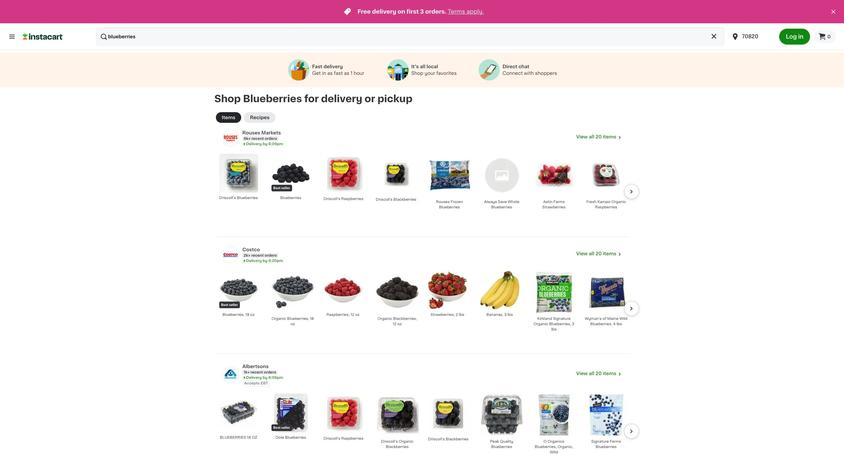 Task type: vqa. For each thing, say whether or not it's contained in the screenshot.
Inch within STUDIO DECOR SEASONS GREETINGS TREES TABLETOP FLOAT FRAME, 4 X 6 INCH 4 IN
no



Task type: describe. For each thing, give the bounding box(es) containing it.
peak quality blueberries image
[[481, 393, 523, 436]]

signature farms blueberries image
[[585, 393, 628, 436]]

driscoll's raspberries image for dole blueberries image
[[324, 393, 364, 433]]

kirkland signature organic blueberries, 3 lbs image
[[533, 271, 576, 314]]

always save whole blueberries image
[[481, 154, 523, 197]]

item carousel region for albertsons show all 20 items element
[[208, 390, 639, 454]]

wyman's of maine wild blueberries, 4 lbs image
[[585, 271, 628, 314]]

bananas, 3 lbs image
[[481, 271, 519, 310]]

rouses markets show all 20 items element
[[243, 129, 577, 136]]

blueberries image
[[271, 154, 310, 193]]

blueberries, 18 oz image
[[219, 271, 258, 310]]

0 horizontal spatial driscoll's blackberries image
[[376, 154, 417, 194]]

albertsons show all 20 items element
[[243, 363, 577, 370]]

limited time offer region
[[0, 0, 830, 23]]

organic blueberries, 18 oz image
[[271, 271, 314, 314]]

driscoll's organic blackberries image
[[376, 393, 419, 436]]

astin farms strawberries image
[[533, 154, 576, 197]]

raspberries, 12 oz image
[[324, 271, 363, 310]]

Search field
[[96, 27, 725, 46]]

blueberries 18 oz image
[[219, 393, 258, 432]]

dole blueberries image
[[271, 393, 310, 432]]

costco show all 20 items element
[[243, 246, 577, 253]]



Task type: locate. For each thing, give the bounding box(es) containing it.
1 vertical spatial driscoll's raspberries image
[[324, 393, 364, 433]]

strawberries, 2 lbs image
[[428, 271, 467, 310]]

item carousel region for rouses markets show all 20 items element
[[208, 151, 639, 239]]

item carousel region for costco show all 20 items element
[[208, 268, 639, 356]]

0 vertical spatial driscoll's raspberries image
[[324, 154, 364, 194]]

0 vertical spatial item carousel region
[[208, 151, 639, 239]]

driscoll's blueberries image
[[219, 154, 258, 193]]

instacart logo image
[[23, 33, 63, 41]]

1 vertical spatial driscoll's blackberries image
[[428, 393, 469, 434]]

1 driscoll's raspberries image from the top
[[324, 154, 364, 194]]

None search field
[[96, 27, 725, 46]]

2 vertical spatial item carousel region
[[208, 390, 639, 454]]

rouses frozen blueberries image
[[428, 154, 471, 197]]

2 item carousel region from the top
[[208, 268, 639, 356]]

driscoll's raspberries image for blueberries image
[[324, 154, 364, 194]]

item carousel region
[[208, 151, 639, 239], [208, 268, 639, 356], [208, 390, 639, 454]]

2 driscoll's raspberries image from the top
[[324, 393, 364, 433]]

driscoll's raspberries image
[[324, 154, 364, 194], [324, 393, 364, 433]]

1 vertical spatial item carousel region
[[208, 268, 639, 356]]

driscoll's blackberries image
[[376, 154, 417, 194], [428, 393, 469, 434]]

0 vertical spatial driscoll's blackberries image
[[376, 154, 417, 194]]

o organics blueberries, organic, wild image
[[533, 393, 576, 436]]

3 item carousel region from the top
[[208, 390, 639, 454]]

fresh kampo organic raspberries image
[[585, 154, 628, 197]]

1 horizontal spatial driscoll's blackberries image
[[428, 393, 469, 434]]

1 item carousel region from the top
[[208, 151, 639, 239]]

organic blackberries, 12 oz image
[[376, 271, 419, 314]]



